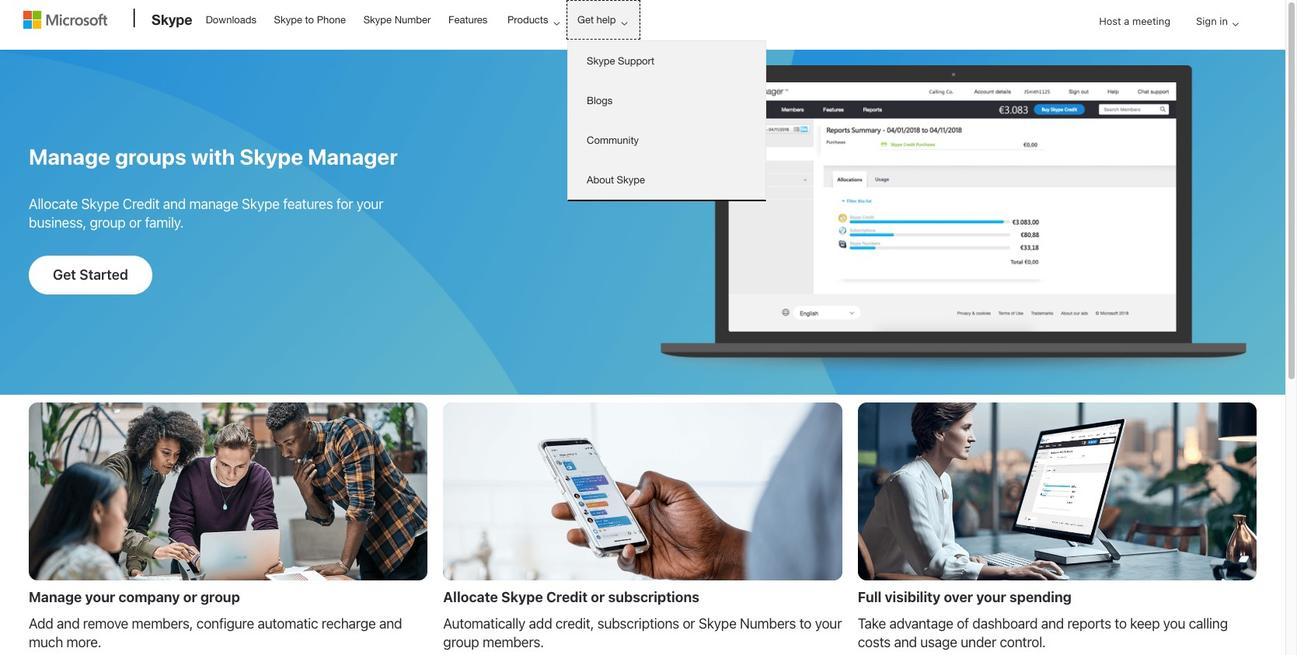 Task type: vqa. For each thing, say whether or not it's contained in the screenshot.
AppSource "LINK"
no



Task type: locate. For each thing, give the bounding box(es) containing it.
community link
[[568, 121, 766, 160]]

subscriptions
[[608, 590, 700, 606], [598, 616, 680, 632]]

subscriptions up 'automatically add credit, subscriptions or skype numbers to your group members.' on the bottom
[[608, 590, 700, 606]]

skype left numbers
[[699, 616, 737, 632]]

skype left support at the top of the page
[[587, 55, 615, 67]]

with
[[191, 144, 235, 170]]

sign in link
[[1184, 2, 1246, 42]]

skype link
[[144, 1, 197, 43]]

allocate up business,
[[29, 196, 78, 212]]

group up configure
[[200, 590, 240, 606]]

calling
[[1189, 616, 1228, 632]]

and up family.
[[163, 196, 186, 212]]

take advantage of dashboard and reports to keep you calling costs and usage under control.
[[858, 616, 1228, 651]]

skype right about
[[617, 174, 645, 186]]

0 horizontal spatial allocate
[[29, 196, 78, 212]]

to inside "link"
[[305, 14, 314, 26]]

1 horizontal spatial group
[[200, 590, 240, 606]]

0 horizontal spatial to
[[305, 14, 314, 26]]

subscriptions right credit,
[[598, 616, 680, 632]]

skype support
[[587, 55, 655, 67]]

about
[[587, 174, 614, 186]]

add and remove members, configure automatic recharge and much more.
[[29, 616, 402, 651]]

allocate up automatically
[[443, 590, 498, 606]]

1 vertical spatial group
[[200, 590, 240, 606]]

2 manage from the top
[[29, 590, 82, 606]]

microsoft image
[[23, 11, 107, 29]]

skype left phone
[[274, 14, 302, 26]]

arrow down image
[[1227, 15, 1246, 33]]

remove
[[83, 616, 128, 632]]

reports
[[1068, 616, 1112, 632]]

get left started
[[53, 267, 76, 283]]

0 horizontal spatial group
[[90, 215, 126, 231]]

group inside 'automatically add credit, subscriptions or skype numbers to your group members.'
[[443, 635, 479, 651]]

menu bar
[[21, 2, 1265, 82]]

dashboard
[[973, 616, 1038, 632]]

1 manage from the top
[[29, 144, 110, 170]]

and
[[163, 196, 186, 212], [57, 616, 80, 632], [379, 616, 402, 632], [1042, 616, 1064, 632], [894, 635, 917, 651]]

automatically add credit, subscriptions or skype numbers to your group members.
[[443, 616, 842, 651]]

0 vertical spatial group
[[90, 215, 126, 231]]

skype manager image
[[651, 65, 1257, 380]]

0 vertical spatial get
[[578, 14, 594, 26]]

full
[[858, 590, 882, 606]]

to right numbers
[[800, 616, 812, 632]]

credit up family.
[[123, 196, 160, 212]]

much
[[29, 635, 63, 651]]

manage up business,
[[29, 144, 110, 170]]

1 vertical spatial allocate
[[443, 590, 498, 606]]

skype inside skype link
[[152, 11, 193, 28]]

phone
[[317, 14, 346, 26]]

your
[[357, 196, 384, 212], [85, 590, 115, 606], [977, 590, 1007, 606], [815, 616, 842, 632]]

allocate for allocate skype credit or subscriptions
[[443, 590, 498, 606]]

skype inside skype to phone "link"
[[274, 14, 302, 26]]

1 horizontal spatial allocate
[[443, 590, 498, 606]]

1 vertical spatial manage
[[29, 590, 82, 606]]

1 vertical spatial get
[[53, 267, 76, 283]]

downloads
[[206, 14, 257, 26]]

1 horizontal spatial credit
[[546, 590, 588, 606]]

your left take
[[815, 616, 842, 632]]

manage up add
[[29, 590, 82, 606]]

your up dashboard
[[977, 590, 1007, 606]]

skype to phone link
[[267, 1, 353, 38]]

automatic
[[258, 616, 318, 632]]

to left phone
[[305, 14, 314, 26]]

in
[[1220, 15, 1228, 27]]

group
[[90, 215, 126, 231], [200, 590, 240, 606], [443, 635, 479, 651]]

and up more.
[[57, 616, 80, 632]]

your inside the allocate skype credit and manage skype features for your business, group or family.
[[357, 196, 384, 212]]

2 vertical spatial group
[[443, 635, 479, 651]]

numbers
[[740, 616, 796, 632]]

get for get help
[[578, 14, 594, 26]]

get inside get started link
[[53, 267, 76, 283]]

visibility
[[885, 590, 941, 606]]

of
[[957, 616, 969, 632]]

group down automatically
[[443, 635, 479, 651]]

credit
[[123, 196, 160, 212], [546, 590, 588, 606]]

0 horizontal spatial get
[[53, 267, 76, 283]]

1 vertical spatial subscriptions
[[598, 616, 680, 632]]

your right for
[[357, 196, 384, 212]]

keep
[[1131, 616, 1160, 632]]

host
[[1100, 15, 1122, 27]]

a
[[1124, 15, 1130, 27]]

0 vertical spatial allocate
[[29, 196, 78, 212]]

for
[[336, 196, 353, 212]]

1 horizontal spatial get
[[578, 14, 594, 26]]

2 horizontal spatial to
[[1115, 616, 1127, 632]]

group right business,
[[90, 215, 126, 231]]

members.
[[483, 635, 544, 651]]

to left keep
[[1115, 616, 1127, 632]]

or
[[129, 215, 142, 231], [183, 590, 197, 606], [591, 590, 605, 606], [683, 616, 695, 632]]

to
[[305, 14, 314, 26], [800, 616, 812, 632], [1115, 616, 1127, 632]]

allocate skype credit and manage skype features for your business, group or family.
[[29, 196, 384, 231]]

get help button
[[568, 1, 640, 39]]

help
[[597, 14, 616, 26]]

1 horizontal spatial to
[[800, 616, 812, 632]]

groups
[[115, 144, 186, 170]]

add
[[29, 616, 53, 632]]

manage your company or group
[[29, 590, 240, 606]]

credit up credit,
[[546, 590, 588, 606]]

credit for and
[[123, 196, 160, 212]]

0 vertical spatial subscriptions
[[608, 590, 700, 606]]

members,
[[132, 616, 193, 632]]

features
[[283, 196, 333, 212]]

allocate inside the allocate skype credit and manage skype features for your business, group or family.
[[29, 196, 78, 212]]

group of people image
[[29, 403, 428, 581]]

1 vertical spatial credit
[[546, 590, 588, 606]]

get inside get help dropdown button
[[578, 14, 594, 26]]

your inside 'automatically add credit, subscriptions or skype numbers to your group members.'
[[815, 616, 842, 632]]

allocate
[[29, 196, 78, 212], [443, 590, 498, 606]]

control.
[[1000, 635, 1046, 651]]

business,
[[29, 215, 86, 231]]

skype left downloads link
[[152, 11, 193, 28]]

take
[[858, 616, 886, 632]]

skype
[[152, 11, 193, 28], [274, 14, 302, 26], [364, 14, 392, 26], [587, 55, 615, 67], [617, 174, 645, 186], [81, 196, 119, 212], [242, 196, 280, 212], [501, 590, 543, 606], [699, 616, 737, 632]]

over
[[944, 590, 973, 606]]

credit,
[[556, 616, 594, 632]]

sign in
[[1197, 15, 1228, 27]]

get left help
[[578, 14, 594, 26]]

skype left number
[[364, 14, 392, 26]]

0 horizontal spatial credit
[[123, 196, 160, 212]]

credit inside the allocate skype credit and manage skype features for your business, group or family.
[[123, 196, 160, 212]]

0 vertical spatial credit
[[123, 196, 160, 212]]

support
[[618, 55, 655, 67]]

2 horizontal spatial group
[[443, 635, 479, 651]]

manage
[[29, 144, 110, 170], [29, 590, 82, 606]]

skype number
[[364, 14, 431, 26]]

and down advantage
[[894, 635, 917, 651]]

about skype link
[[568, 160, 766, 200]]

recharge
[[322, 616, 376, 632]]

downloads link
[[199, 1, 264, 38]]

meeting
[[1133, 15, 1171, 27]]

under
[[961, 635, 997, 651]]

get
[[578, 14, 594, 26], [53, 267, 76, 283]]

0 vertical spatial manage
[[29, 144, 110, 170]]



Task type: describe. For each thing, give the bounding box(es) containing it.
your up the remove
[[85, 590, 115, 606]]

subscriptions inside 'automatically add credit, subscriptions or skype numbers to your group members.'
[[598, 616, 680, 632]]

host a meeting
[[1100, 15, 1171, 27]]

more.
[[66, 635, 101, 651]]

to inside 'automatically add credit, subscriptions or skype numbers to your group members.'
[[800, 616, 812, 632]]

family.
[[145, 215, 184, 231]]

products
[[508, 14, 548, 26]]

or inside 'automatically add credit, subscriptions or skype numbers to your group members.'
[[683, 616, 695, 632]]

usage
[[921, 635, 958, 651]]

allocate for allocate skype credit and manage skype features for your business, group or family.
[[29, 196, 78, 212]]

features link
[[442, 1, 495, 38]]

skype manager on desktop image
[[858, 403, 1257, 581]]

blogs link
[[568, 81, 766, 121]]

skype up add
[[501, 590, 543, 606]]

skype manager
[[240, 144, 398, 170]]

community
[[587, 135, 639, 146]]

started
[[79, 267, 128, 283]]

skype support link
[[568, 41, 766, 81]]

get started link
[[29, 256, 152, 295]]

skype to phone
[[274, 14, 346, 26]]

full visibility over your spending
[[858, 590, 1072, 606]]

manage groups with skype manager main content
[[0, 50, 1286, 655]]

or inside the allocate skype credit and manage skype features for your business, group or family.
[[129, 215, 142, 231]]

host a meeting link
[[1087, 2, 1183, 42]]

allocate skype credit or subscriptions
[[443, 590, 700, 606]]

and down spending
[[1042, 616, 1064, 632]]

about skype
[[587, 174, 645, 186]]

configure
[[196, 616, 254, 632]]

sign
[[1197, 15, 1217, 27]]

features
[[449, 14, 488, 26]]

skype number link
[[357, 1, 438, 38]]

skype inside 'automatically add credit, subscriptions or skype numbers to your group members.'
[[699, 616, 737, 632]]

skype manager on phone image
[[443, 403, 843, 581]]

automatically
[[443, 616, 526, 632]]

costs
[[858, 635, 891, 651]]

blogs
[[587, 95, 613, 107]]

manage groups with skype manager
[[29, 144, 398, 170]]

and inside the allocate skype credit and manage skype features for your business, group or family.
[[163, 196, 186, 212]]

get for get started
[[53, 267, 76, 283]]

skype inside skype number link
[[364, 14, 392, 26]]

advantage
[[890, 616, 954, 632]]

manage for manage your company or group
[[29, 590, 82, 606]]

spending
[[1010, 590, 1072, 606]]

company
[[118, 590, 180, 606]]

group inside the allocate skype credit and manage skype features for your business, group or family.
[[90, 215, 126, 231]]

manage for manage groups with skype manager
[[29, 144, 110, 170]]

skype inside skype support link
[[587, 55, 615, 67]]

and right recharge
[[379, 616, 402, 632]]

products button
[[498, 1, 573, 39]]

get help
[[578, 14, 616, 26]]

skype up business,
[[81, 196, 119, 212]]

credit for or
[[546, 590, 588, 606]]

to inside take advantage of dashboard and reports to keep you calling costs and usage under control.
[[1115, 616, 1127, 632]]

skype right manage on the top of page
[[242, 196, 280, 212]]

menu bar containing host a meeting
[[21, 2, 1265, 82]]

number
[[395, 14, 431, 26]]

manage
[[189, 196, 238, 212]]

you
[[1164, 616, 1186, 632]]

skype inside about skype link
[[617, 174, 645, 186]]

get started
[[53, 267, 128, 283]]

add
[[529, 616, 552, 632]]



